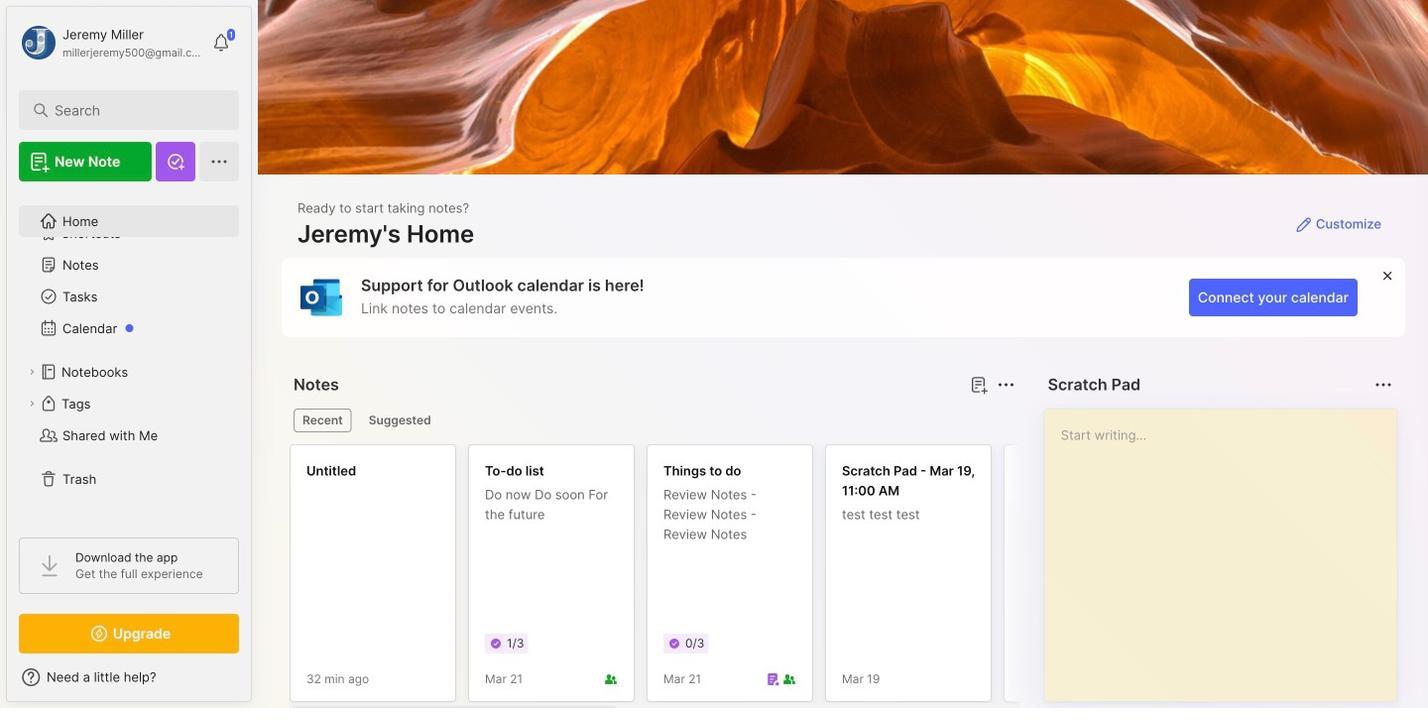 Task type: vqa. For each thing, say whether or not it's contained in the screenshot.
documents,
no



Task type: describe. For each thing, give the bounding box(es) containing it.
none search field inside main element
[[55, 98, 213, 122]]

more actions image
[[1372, 373, 1395, 397]]

main element
[[0, 0, 258, 708]]



Task type: locate. For each thing, give the bounding box(es) containing it.
WHAT'S NEW field
[[7, 662, 251, 693]]

Search text field
[[55, 101, 213, 120]]

click to collapse image
[[250, 671, 265, 695]]

More actions field
[[1370, 371, 1397, 399]]

None search field
[[55, 98, 213, 122]]

row group
[[290, 444, 1428, 708]]

tab list
[[294, 409, 1012, 432]]

Account field
[[19, 23, 202, 62]]

1 horizontal spatial tab
[[360, 409, 440, 432]]

tree
[[7, 193, 251, 520]]

Start writing… text field
[[1061, 410, 1395, 685]]

2 tab from the left
[[360, 409, 440, 432]]

tree inside main element
[[7, 193, 251, 520]]

expand tags image
[[26, 398, 38, 410]]

expand notebooks image
[[26, 366, 38, 378]]

1 tab from the left
[[294, 409, 352, 432]]

tab
[[294, 409, 352, 432], [360, 409, 440, 432]]

0 horizontal spatial tab
[[294, 409, 352, 432]]



